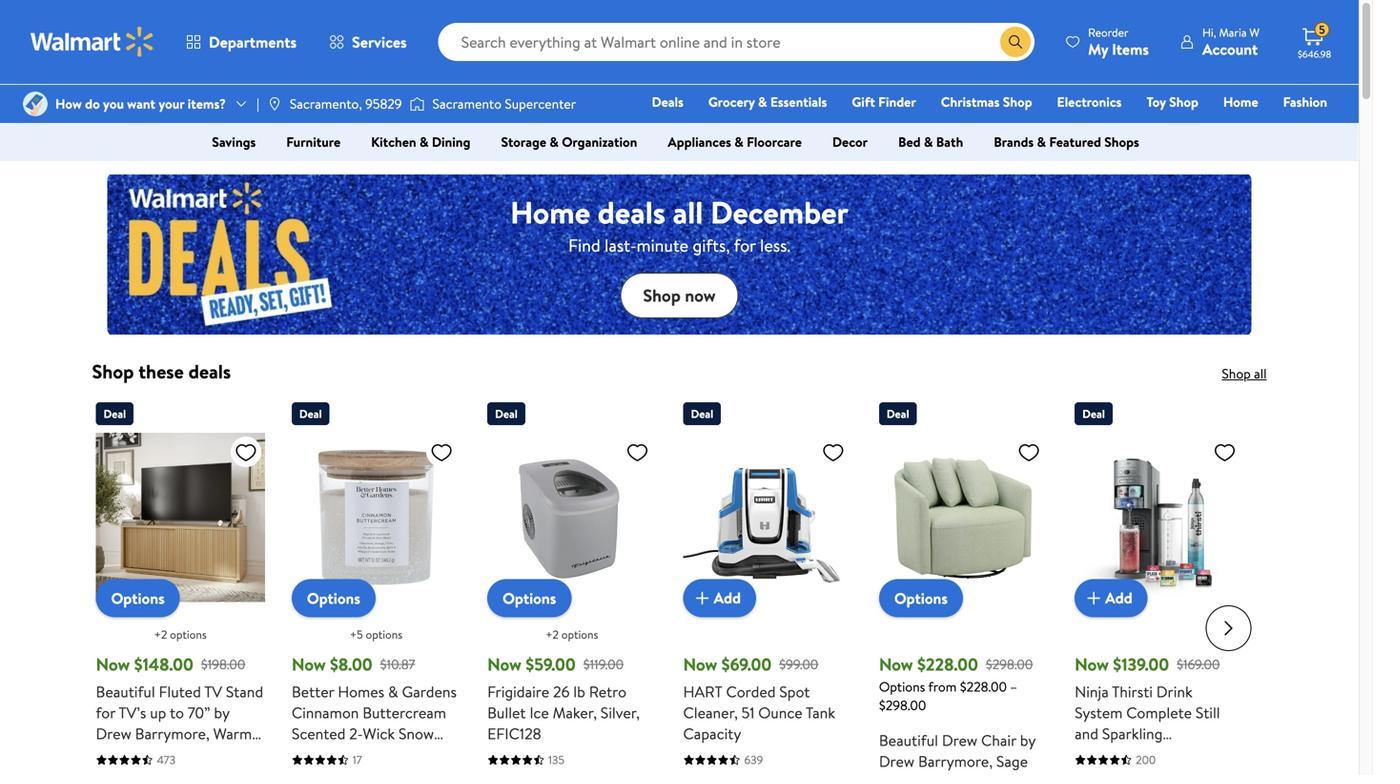Task type: describe. For each thing, give the bounding box(es) containing it.
spot
[[780, 682, 810, 703]]

product group containing now $59.00
[[488, 395, 657, 776]]

beautiful drew chair by drew barrymore, sage image
[[880, 433, 1049, 602]]

now $139.00 $169.00 ninja thirsti drink system complete still and sparkling customization drink kit with co2 canis
[[1075, 653, 1240, 776]]

bed & bath
[[899, 133, 964, 151]]

& for grocery
[[759, 93, 768, 111]]

items?
[[188, 94, 226, 113]]

christmas shop
[[941, 93, 1033, 111]]

1 horizontal spatial drew
[[880, 751, 915, 772]]

add to favorites list, beautiful fluted tv stand for tv's up to 70" by drew barrymore, warm honey finish image
[[235, 441, 257, 465]]

+2 options for now $59.00
[[546, 627, 599, 643]]

buttercream
[[363, 703, 447, 724]]

beautiful fluted tv stand for tv's up to 70" by drew barrymore, warm honey finish image
[[96, 433, 265, 602]]

thirsti
[[1113, 682, 1153, 703]]

silver,
[[601, 703, 640, 724]]

still
[[1196, 703, 1221, 724]]

registry link
[[1100, 118, 1166, 139]]

drew inside now $148.00 $198.00 beautiful fluted tv stand for tv's up to 70" by drew barrymore, warm honey finish
[[96, 724, 131, 745]]

gardens
[[402, 682, 457, 703]]

17
[[353, 752, 362, 768]]

gift finder link
[[844, 92, 925, 112]]

savings
[[212, 133, 256, 151]]

one debit link
[[1173, 118, 1255, 139]]

4 options link from the left
[[880, 579, 964, 618]]

deal for now $148.00
[[104, 406, 126, 422]]

kitchen
[[371, 133, 417, 151]]

2 horizontal spatial drew
[[943, 730, 978, 751]]

hi, maria w account
[[1203, 24, 1260, 60]]

now for $228.00
[[880, 653, 914, 677]]

shop right 'toy'
[[1170, 93, 1199, 111]]

0 vertical spatial $228.00
[[918, 653, 979, 677]]

now $8.00 $10.87 better homes & gardens cinnamon buttercream scented 2-wick snow glass jar candle, 12 oz
[[292, 653, 457, 766]]

better homes & gardens cinnamon buttercream scented 2-wick snow glass jar candle, 12 oz image
[[292, 433, 461, 602]]

beautiful inside now $148.00 $198.00 beautiful fluted tv stand for tv's up to 70" by drew barrymore, warm honey finish
[[96, 682, 155, 703]]

add for add to cart icon
[[714, 588, 741, 609]]

& for appliances
[[735, 133, 744, 151]]

1 vertical spatial $228.00
[[960, 678, 1007, 696]]

you
[[103, 94, 124, 113]]

$69.00
[[722, 653, 772, 677]]

+2 for $59.00
[[546, 627, 559, 643]]

$148.00
[[134, 653, 194, 677]]

homes
[[338, 682, 385, 703]]

& for brands
[[1038, 133, 1047, 151]]

473
[[157, 752, 176, 768]]

search icon image
[[1009, 34, 1024, 50]]

add to favorites list, ninja thirsti drink system complete still and sparkling customization drink kit with co2 canister, flavors, and 48oz reservoir, wc1000, gray image
[[1214, 441, 1237, 465]]

december
[[711, 191, 849, 234]]

shop up brands
[[1004, 93, 1033, 111]]

frigidaire 26 lb retro bullet ice maker, silver, efic128 image
[[488, 433, 657, 602]]

gift cards link
[[1015, 118, 1092, 139]]

0 horizontal spatial gift
[[852, 93, 876, 111]]

$198.00
[[201, 656, 246, 674]]

add button for the ninja thirsti drink system complete still and sparkling customization drink kit with co2 canister, flavors, and 48oz reservoir, wc1000, gray image
[[1075, 579, 1148, 618]]

kitchen & dining button
[[356, 127, 486, 158]]

featured
[[1050, 133, 1102, 151]]

options link for $59.00
[[488, 579, 572, 618]]

options for now $148.00
[[170, 627, 207, 643]]

options for $8.00
[[307, 588, 361, 609]]

$139.00
[[1114, 653, 1170, 677]]

one debit
[[1182, 119, 1246, 138]]

Walmart Site-Wide search field
[[439, 23, 1035, 61]]

storage
[[501, 133, 547, 151]]

brands
[[994, 133, 1034, 151]]

fashion gift cards
[[1023, 93, 1328, 138]]

barrymore, inside "beautiful drew chair by drew barrymore, sage"
[[919, 751, 993, 772]]

account
[[1203, 39, 1259, 60]]

beautiful drew chair by drew barrymore, sage
[[880, 730, 1036, 772]]

options for now $8.00
[[366, 627, 403, 643]]

product group containing now $228.00
[[880, 395, 1049, 776]]

want
[[127, 94, 156, 113]]

+5
[[350, 627, 363, 643]]

now for $8.00
[[292, 653, 326, 677]]

chair
[[982, 730, 1017, 751]]

stand
[[226, 682, 263, 703]]

now for $139.00
[[1075, 653, 1110, 677]]

shops
[[1105, 133, 1140, 151]]

minute
[[637, 234, 689, 257]]

& for storage
[[550, 133, 559, 151]]

kit
[[1214, 745, 1232, 766]]

now
[[685, 284, 716, 307]]

by inside now $148.00 $198.00 beautiful fluted tv stand for tv's up to 70" by drew barrymore, warm honey finish
[[214, 703, 230, 724]]

ounce
[[759, 703, 803, 724]]

grocery
[[709, 93, 755, 111]]

product group containing now $139.00
[[1075, 395, 1245, 776]]

shop for shop all
[[1223, 364, 1252, 383]]

up
[[150, 703, 166, 724]]

 image for how do you want your items?
[[23, 92, 48, 116]]

& inside now $8.00 $10.87 better homes & gardens cinnamon buttercream scented 2-wick snow glass jar candle, 12 oz
[[388, 682, 398, 703]]

jar
[[329, 745, 349, 766]]

5
[[1320, 22, 1326, 38]]

12
[[406, 745, 419, 766]]

70"
[[188, 703, 210, 724]]

registry
[[1108, 119, 1157, 138]]

sparkling
[[1103, 724, 1163, 745]]

$99.00
[[780, 656, 819, 674]]

floorcare
[[747, 133, 802, 151]]

efic128
[[488, 724, 542, 745]]

1 vertical spatial drink
[[1174, 745, 1210, 766]]

|
[[257, 94, 259, 113]]

corded
[[727, 682, 776, 703]]

shop all link
[[1223, 364, 1268, 383]]

decor button
[[818, 127, 884, 158]]

supercenter
[[505, 94, 576, 113]]

add button for hart corded spot cleaner, 51 ounce tank capacity image
[[684, 579, 757, 618]]

hi,
[[1203, 24, 1217, 41]]

fashion
[[1284, 93, 1328, 111]]

one
[[1182, 119, 1211, 138]]

appliances & floorcare
[[668, 133, 802, 151]]

cinnamon
[[292, 703, 359, 724]]

christmas
[[941, 93, 1000, 111]]

fashion link
[[1275, 92, 1337, 112]]

gift inside the fashion gift cards
[[1023, 119, 1047, 138]]

95829
[[366, 94, 402, 113]]

wick
[[363, 724, 395, 745]]

complete
[[1127, 703, 1193, 724]]

maria
[[1220, 24, 1247, 41]]

product group containing now $8.00
[[292, 395, 461, 776]]

$646.98
[[1299, 48, 1332, 61]]

appliances & floorcare button
[[653, 127, 818, 158]]

$10.87
[[380, 656, 416, 674]]

home for home deals all december find last-minute gifts, for less.
[[511, 191, 591, 234]]

deals inside home deals all december find last-minute gifts, for less.
[[598, 191, 666, 234]]

deal for now $8.00
[[299, 406, 322, 422]]

sacramento, 95829
[[290, 94, 402, 113]]

add for add to cart image
[[1106, 588, 1133, 609]]

tv
[[204, 682, 222, 703]]



Task type: locate. For each thing, give the bounding box(es) containing it.
options link up the "$59.00"
[[488, 579, 572, 618]]

1 now from the left
[[96, 653, 130, 677]]

for left tv's
[[96, 703, 115, 724]]

add
[[714, 588, 741, 609], [1106, 588, 1133, 609]]

grocery & essentials
[[709, 93, 828, 111]]

& right grocery
[[759, 93, 768, 111]]

2 add from the left
[[1106, 588, 1133, 609]]

0 horizontal spatial add button
[[684, 579, 757, 618]]

ninja
[[1075, 682, 1109, 703]]

1 horizontal spatial for
[[734, 234, 756, 257]]

walmart+ link
[[1263, 118, 1337, 139]]

product group containing now $148.00
[[96, 395, 265, 776]]

& inside storage & organization dropdown button
[[550, 133, 559, 151]]

1 +2 options from the left
[[154, 627, 207, 643]]

+2 options for now $148.00
[[154, 627, 207, 643]]

$298.00 up –
[[986, 656, 1034, 674]]

bed & bath button
[[884, 127, 979, 158]]

w
[[1250, 24, 1260, 41]]

sacramento,
[[290, 94, 362, 113]]

1 vertical spatial all
[[1255, 364, 1268, 383]]

 image
[[23, 92, 48, 116], [267, 96, 282, 112]]

1 horizontal spatial home
[[1224, 93, 1259, 111]]

1 +2 from the left
[[154, 627, 167, 643]]

add to favorites list, beautiful drew chair by drew barrymore, sage image
[[1018, 441, 1041, 465]]

1 vertical spatial by
[[1021, 730, 1036, 751]]

1 vertical spatial deals
[[189, 358, 231, 385]]

1 vertical spatial beautiful
[[880, 730, 939, 751]]

essentials
[[771, 93, 828, 111]]

+5 options
[[350, 627, 403, 643]]

0 horizontal spatial all
[[673, 191, 704, 234]]

grocery & essentials link
[[700, 92, 836, 112]]

items
[[1113, 39, 1150, 60]]

shop up add to favorites list, ninja thirsti drink system complete still and sparkling customization drink kit with co2 canister, flavors, and 48oz reservoir, wc1000, gray icon
[[1223, 364, 1252, 383]]

 image
[[410, 94, 425, 114]]

& right storage
[[550, 133, 559, 151]]

2 deal from the left
[[299, 406, 322, 422]]

savings button
[[197, 127, 271, 158]]

2 product group from the left
[[292, 395, 461, 776]]

4 product group from the left
[[684, 395, 853, 776]]

for inside now $148.00 $198.00 beautiful fluted tv stand for tv's up to 70" by drew barrymore, warm honey finish
[[96, 703, 115, 724]]

your
[[159, 94, 184, 113]]

3 deal from the left
[[495, 406, 518, 422]]

0 horizontal spatial by
[[214, 703, 230, 724]]

beautiful inside "beautiful drew chair by drew barrymore, sage"
[[880, 730, 939, 751]]

ice
[[530, 703, 549, 724]]

home inside home deals all december find last-minute gifts, for less.
[[511, 191, 591, 234]]

1 horizontal spatial add button
[[1075, 579, 1148, 618]]

& for bed
[[924, 133, 934, 151]]

3 options from the left
[[562, 627, 599, 643]]

beautiful down $148.00
[[96, 682, 155, 703]]

0 vertical spatial drink
[[1157, 682, 1193, 703]]

+2 options up $148.00
[[154, 627, 207, 643]]

shop left these
[[92, 358, 134, 385]]

home deals all december image
[[107, 174, 1252, 335]]

options link up from at the right of page
[[880, 579, 964, 618]]

now $228.00 $298.00 options from $228.00 – $298.00
[[880, 653, 1034, 715]]

last-
[[605, 234, 637, 257]]

lb
[[574, 682, 586, 703]]

deal for now $139.00
[[1083, 406, 1106, 422]]

& left floorcare
[[735, 133, 744, 151]]

1 add button from the left
[[684, 579, 757, 618]]

appliances
[[668, 133, 732, 151]]

reorder
[[1089, 24, 1129, 41]]

options for $59.00
[[503, 588, 557, 609]]

1 deal from the left
[[104, 406, 126, 422]]

6 now from the left
[[1075, 653, 1110, 677]]

2 horizontal spatial options
[[562, 627, 599, 643]]

deals
[[598, 191, 666, 234], [189, 358, 231, 385]]

0 horizontal spatial add
[[714, 588, 741, 609]]

add to cart image
[[1083, 587, 1106, 610]]

system
[[1075, 703, 1123, 724]]

dining
[[432, 133, 471, 151]]

barrymore, inside now $148.00 $198.00 beautiful fluted tv stand for tv's up to 70" by drew barrymore, warm honey finish
[[135, 724, 210, 745]]

0 horizontal spatial barrymore,
[[135, 724, 210, 745]]

& left the dining
[[420, 133, 429, 151]]

bath
[[937, 133, 964, 151]]

now inside now $139.00 $169.00 ninja thirsti drink system complete still and sparkling customization drink kit with co2 canis
[[1075, 653, 1110, 677]]

1 horizontal spatial +2 options
[[546, 627, 599, 643]]

0 vertical spatial gift
[[852, 93, 876, 111]]

now $59.00 $119.00 frigidaire 26 lb retro bullet ice maker, silver, efic128
[[488, 653, 640, 745]]

add button up $139.00
[[1075, 579, 1148, 618]]

$119.00
[[584, 656, 624, 674]]

0 vertical spatial for
[[734, 234, 756, 257]]

1 vertical spatial home
[[511, 191, 591, 234]]

1 horizontal spatial beautiful
[[880, 730, 939, 751]]

fluted
[[159, 682, 201, 703]]

51
[[742, 703, 755, 724]]

hart
[[684, 682, 723, 703]]

1 vertical spatial $298.00
[[880, 696, 927, 715]]

cards
[[1050, 119, 1084, 138]]

& for kitchen
[[420, 133, 429, 151]]

2 options from the left
[[366, 627, 403, 643]]

ninja thirsti drink system complete still and sparkling customization drink kit with co2 canister, flavors, and 48oz reservoir, wc1000, gray image
[[1075, 433, 1245, 602]]

& inside bed & bath dropdown button
[[924, 133, 934, 151]]

& inside appliances & floorcare dropdown button
[[735, 133, 744, 151]]

Search search field
[[439, 23, 1035, 61]]

shop for shop these deals
[[92, 358, 134, 385]]

product group
[[96, 395, 265, 776], [292, 395, 461, 776], [488, 395, 657, 776], [684, 395, 853, 776], [880, 395, 1049, 776], [1075, 395, 1245, 776]]

bullet
[[488, 703, 526, 724]]

1 options link from the left
[[96, 579, 180, 618]]

 image for sacramento, 95829
[[267, 96, 282, 112]]

& inside brands & featured shops dropdown button
[[1038, 133, 1047, 151]]

and
[[1075, 724, 1099, 745]]

add to cart image
[[691, 587, 714, 610]]

1 vertical spatial for
[[96, 703, 115, 724]]

home up debit
[[1224, 93, 1259, 111]]

1 horizontal spatial deals
[[598, 191, 666, 234]]

4 deal from the left
[[691, 406, 714, 422]]

shop
[[1004, 93, 1033, 111], [1170, 93, 1199, 111], [643, 284, 681, 307], [92, 358, 134, 385], [1223, 364, 1252, 383]]

add button
[[684, 579, 757, 618], [1075, 579, 1148, 618]]

brands & featured shops button
[[979, 127, 1155, 158]]

1 options from the left
[[170, 627, 207, 643]]

+2 up the "$59.00"
[[546, 627, 559, 643]]

now inside now $8.00 $10.87 better homes & gardens cinnamon buttercream scented 2-wick snow glass jar candle, 12 oz
[[292, 653, 326, 677]]

0 horizontal spatial beautiful
[[96, 682, 155, 703]]

deals
[[652, 93, 684, 111]]

1 product group from the left
[[96, 395, 265, 776]]

0 vertical spatial all
[[673, 191, 704, 234]]

options up $148.00
[[170, 627, 207, 643]]

retro
[[589, 682, 627, 703]]

sacramento supercenter
[[433, 94, 576, 113]]

4 now from the left
[[684, 653, 718, 677]]

frigidaire
[[488, 682, 550, 703]]

0 vertical spatial $298.00
[[986, 656, 1034, 674]]

walmart image
[[31, 27, 155, 57]]

options for $148.00
[[111, 588, 165, 609]]

finder
[[879, 93, 917, 111]]

to
[[170, 703, 184, 724]]

now inside now $69.00 $99.00 hart corded spot cleaner, 51 ounce tank capacity
[[684, 653, 718, 677]]

0 horizontal spatial +2 options
[[154, 627, 207, 643]]

gift left cards
[[1023, 119, 1047, 138]]

0 horizontal spatial +2
[[154, 627, 167, 643]]

1 horizontal spatial by
[[1021, 730, 1036, 751]]

6 product group from the left
[[1075, 395, 1245, 776]]

find
[[569, 234, 601, 257]]

0 horizontal spatial drew
[[96, 724, 131, 745]]

options for now $59.00
[[562, 627, 599, 643]]

now for $148.00
[[96, 653, 130, 677]]

by inside "beautiful drew chair by drew barrymore, sage"
[[1021, 730, 1036, 751]]

1 horizontal spatial all
[[1255, 364, 1268, 383]]

sage
[[997, 751, 1029, 772]]

&
[[759, 93, 768, 111], [420, 133, 429, 151], [550, 133, 559, 151], [735, 133, 744, 151], [924, 133, 934, 151], [1038, 133, 1047, 151], [388, 682, 398, 703]]

all inside home deals all december find last-minute gifts, for less.
[[673, 191, 704, 234]]

by right 70"
[[214, 703, 230, 724]]

deal for now $59.00
[[495, 406, 518, 422]]

options link up +5
[[292, 579, 376, 618]]

0 vertical spatial by
[[214, 703, 230, 724]]

0 vertical spatial beautiful
[[96, 682, 155, 703]]

add up $139.00
[[1106, 588, 1133, 609]]

3 now from the left
[[488, 653, 522, 677]]

departments
[[209, 31, 297, 52]]

0 horizontal spatial $298.00
[[880, 696, 927, 715]]

shop for shop now
[[643, 284, 681, 307]]

$228.00 left –
[[960, 678, 1007, 696]]

1 add from the left
[[714, 588, 741, 609]]

warm
[[213, 724, 252, 745]]

add to favorites list, better homes & gardens cinnamon buttercream scented 2-wick snow glass jar candle, 12 oz image
[[430, 441, 453, 465]]

shop all
[[1223, 364, 1268, 383]]

& down $10.87
[[388, 682, 398, 703]]

now for $59.00
[[488, 653, 522, 677]]

do
[[85, 94, 100, 113]]

barrymore, up 473 on the left bottom
[[135, 724, 210, 745]]

home inside 'link'
[[1224, 93, 1259, 111]]

+2 options up the "$59.00"
[[546, 627, 599, 643]]

home for home
[[1224, 93, 1259, 111]]

oz
[[423, 745, 438, 766]]

& inside kitchen & dining dropdown button
[[420, 133, 429, 151]]

options up from at the right of page
[[895, 588, 948, 609]]

co2
[[1107, 766, 1139, 776]]

options link up $148.00
[[96, 579, 180, 618]]

0 horizontal spatial for
[[96, 703, 115, 724]]

barrymore, left sage
[[919, 751, 993, 772]]

639
[[745, 752, 764, 768]]

options left from at the right of page
[[880, 678, 926, 696]]

from
[[929, 678, 957, 696]]

hart corded spot cleaner, 51 ounce tank capacity image
[[684, 433, 853, 602]]

snow
[[399, 724, 434, 745]]

2 +2 from the left
[[546, 627, 559, 643]]

for left less. on the right top of page
[[734, 234, 756, 257]]

home deals all december find last-minute gifts, for less.
[[511, 191, 849, 257]]

3 options link from the left
[[488, 579, 572, 618]]

candle,
[[353, 745, 402, 766]]

brands & featured shops
[[994, 133, 1140, 151]]

options link for $8.00
[[292, 579, 376, 618]]

add up $69.00
[[714, 588, 741, 609]]

drink
[[1157, 682, 1193, 703], [1174, 745, 1210, 766]]

3 product group from the left
[[488, 395, 657, 776]]

debit
[[1214, 119, 1246, 138]]

1 horizontal spatial  image
[[267, 96, 282, 112]]

5 deal from the left
[[887, 406, 910, 422]]

1 horizontal spatial $298.00
[[986, 656, 1034, 674]]

gift left finder
[[852, 93, 876, 111]]

my
[[1089, 39, 1109, 60]]

now inside the "now $59.00 $119.00 frigidaire 26 lb retro bullet ice maker, silver, efic128"
[[488, 653, 522, 677]]

drink down $169.00
[[1157, 682, 1193, 703]]

options up $148.00
[[111, 588, 165, 609]]

options link for $148.00
[[96, 579, 180, 618]]

1 vertical spatial gift
[[1023, 119, 1047, 138]]

beautiful down from at the right of page
[[880, 730, 939, 751]]

options inside now $228.00 $298.00 options from $228.00 – $298.00
[[880, 678, 926, 696]]

1 horizontal spatial options
[[366, 627, 403, 643]]

now inside now $228.00 $298.00 options from $228.00 – $298.00
[[880, 653, 914, 677]]

add to favorites list, hart corded spot cleaner, 51 ounce tank capacity image
[[822, 441, 845, 465]]

toy shop link
[[1139, 92, 1208, 112]]

6 deal from the left
[[1083, 406, 1106, 422]]

1 horizontal spatial add
[[1106, 588, 1133, 609]]

2 +2 options from the left
[[546, 627, 599, 643]]

options right +5
[[366, 627, 403, 643]]

& right bed
[[924, 133, 934, 151]]

0 horizontal spatial options
[[170, 627, 207, 643]]

5 now from the left
[[880, 653, 914, 677]]

reorder my items
[[1089, 24, 1150, 60]]

0 horizontal spatial  image
[[23, 92, 48, 116]]

0 vertical spatial barrymore,
[[135, 724, 210, 745]]

0 vertical spatial home
[[1224, 93, 1259, 111]]

next slide for product carousel list image
[[1206, 606, 1252, 652]]

2 add button from the left
[[1075, 579, 1148, 618]]

options up the "$59.00"
[[503, 588, 557, 609]]

$298.00 left from at the right of page
[[880, 696, 927, 715]]

gift finder
[[852, 93, 917, 111]]

for inside home deals all december find last-minute gifts, for less.
[[734, 234, 756, 257]]

& right brands
[[1038, 133, 1047, 151]]

0 vertical spatial deals
[[598, 191, 666, 234]]

drink left kit
[[1174, 745, 1210, 766]]

tv's
[[119, 703, 146, 724]]

1 vertical spatial barrymore,
[[919, 751, 993, 772]]

shop left now
[[643, 284, 681, 307]]

2 options link from the left
[[292, 579, 376, 618]]

$228.00 up from at the right of page
[[918, 653, 979, 677]]

by right chair
[[1021, 730, 1036, 751]]

5 product group from the left
[[880, 395, 1049, 776]]

options up $119.00
[[562, 627, 599, 643]]

bed
[[899, 133, 921, 151]]

add to favorites list, frigidaire 26 lb retro bullet ice maker, silver, efic128 image
[[626, 441, 649, 465]]

2 now from the left
[[292, 653, 326, 677]]

product group containing now $69.00
[[684, 395, 853, 776]]

options up +5
[[307, 588, 361, 609]]

0 horizontal spatial deals
[[189, 358, 231, 385]]

storage & organization
[[501, 133, 638, 151]]

kitchen & dining
[[371, 133, 471, 151]]

now for $69.00
[[684, 653, 718, 677]]

furniture
[[286, 133, 341, 151]]

tank
[[806, 703, 836, 724]]

 image right |
[[267, 96, 282, 112]]

shop now
[[643, 284, 716, 307]]

$228.00
[[918, 653, 979, 677], [960, 678, 1007, 696]]

home down storage & organization dropdown button
[[511, 191, 591, 234]]

 image left 'how'
[[23, 92, 48, 116]]

$169.00
[[1177, 656, 1221, 674]]

now inside now $148.00 $198.00 beautiful fluted tv stand for tv's up to 70" by drew barrymore, warm honey finish
[[96, 653, 130, 677]]

these
[[139, 358, 184, 385]]

now
[[96, 653, 130, 677], [292, 653, 326, 677], [488, 653, 522, 677], [684, 653, 718, 677], [880, 653, 914, 677], [1075, 653, 1110, 677]]

add button up $69.00
[[684, 579, 757, 618]]

200
[[1136, 752, 1156, 768]]

+2 for $148.00
[[154, 627, 167, 643]]

1 horizontal spatial +2
[[546, 627, 559, 643]]

+2 up $148.00
[[154, 627, 167, 643]]

gifts,
[[693, 234, 730, 257]]

& inside grocery & essentials link
[[759, 93, 768, 111]]

0 horizontal spatial home
[[511, 191, 591, 234]]

1 horizontal spatial gift
[[1023, 119, 1047, 138]]

1 horizontal spatial barrymore,
[[919, 751, 993, 772]]



Task type: vqa. For each thing, say whether or not it's contained in the screenshot.
1st cookies from right
no



